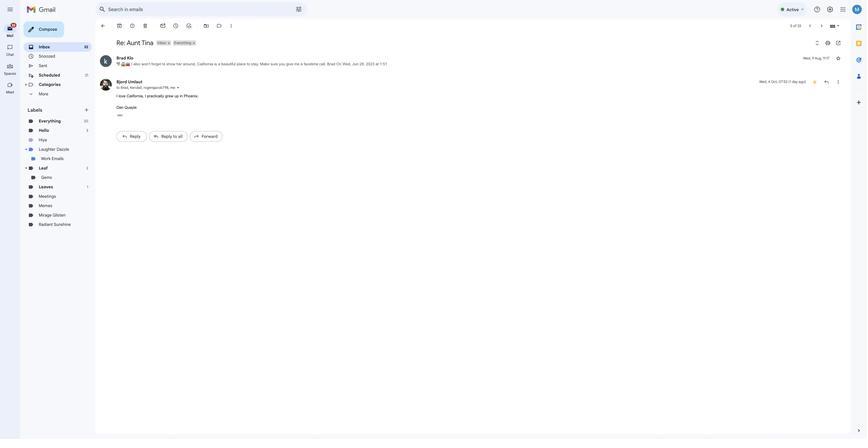 Task type: locate. For each thing, give the bounding box(es) containing it.
is
[[238, 69, 241, 73]]

20
[[93, 132, 98, 137]]

0 vertical spatial wed,
[[381, 69, 391, 73]]

work
[[46, 174, 56, 179]]

bjord
[[129, 88, 141, 94]]

sent link
[[43, 70, 53, 76]]

everything button
[[192, 45, 213, 51]]

facetime
[[338, 69, 354, 73]]

laughter dazzle
[[43, 163, 77, 169]]

wed, right on
[[381, 69, 391, 73]]

brad
[[129, 62, 140, 67], [364, 69, 373, 73], [134, 95, 142, 100]]

leaves link
[[43, 205, 59, 211]]

add to tasks image
[[207, 25, 213, 32]]

a
[[242, 69, 245, 73], [334, 69, 337, 73]]

i love california, i practically grew up in phoenix.
[[129, 104, 221, 109]]

32 up 21
[[94, 50, 98, 55]]

hello link
[[43, 142, 55, 148]]

1
[[97, 205, 98, 210]]

, up grew
[[187, 95, 188, 100]]

i right 🚘 icon
[[146, 69, 147, 73]]

0 horizontal spatial a
[[242, 69, 245, 73]]

to
[[180, 69, 184, 73], [275, 69, 278, 73], [129, 95, 133, 100]]

i left love
[[129, 104, 131, 109]]

2 heading from the top
[[0, 100, 22, 105]]

gems link
[[46, 195, 58, 200]]

labels
[[31, 119, 47, 126]]

2 horizontal spatial i
[[161, 104, 162, 109]]

1:51
[[422, 69, 431, 73]]

spaces
[[5, 79, 18, 84]]

1 heading from the top
[[0, 58, 22, 63]]

inbox inside button
[[175, 45, 185, 50]]

everything up hello link
[[43, 132, 68, 137]]

oct,
[[857, 89, 865, 93]]

2 horizontal spatial ,
[[187, 95, 188, 100]]

, down "umlaut"
[[158, 95, 159, 100]]

0 horizontal spatial inbox
[[43, 49, 56, 55]]

heading down spaces heading
[[0, 100, 22, 105]]

brad down the bjord
[[134, 95, 142, 100]]

a left facetime
[[334, 69, 337, 73]]

1 vertical spatial brad
[[364, 69, 373, 73]]

0 vertical spatial heading
[[0, 58, 22, 63]]

up
[[194, 104, 199, 109]]

1 horizontal spatial 32
[[94, 50, 98, 55]]

1 horizontal spatial i
[[146, 69, 147, 73]]

1 horizontal spatial me
[[327, 69, 333, 73]]

2 vertical spatial brad
[[134, 95, 142, 100]]

everything
[[194, 45, 213, 50], [43, 132, 68, 137]]

inbox right tina
[[175, 45, 185, 50]]

me right give
[[327, 69, 333, 73]]

brad left on
[[364, 69, 373, 73]]

0 horizontal spatial ,
[[142, 95, 143, 100]]

brad up the '🛣' image
[[129, 62, 140, 67]]

32
[[13, 26, 17, 30], [94, 50, 98, 55]]

0 vertical spatial everything
[[194, 45, 213, 50]]

snoozed link
[[43, 60, 61, 65]]

1 vertical spatial wed,
[[844, 89, 853, 93]]

inbox button
[[174, 45, 186, 51]]

me
[[327, 69, 333, 73], [189, 95, 195, 100]]

i
[[146, 69, 147, 73], [129, 104, 131, 109], [161, 104, 162, 109]]

hiya
[[43, 153, 52, 158]]

i down to brad , kendall , rogersjacob798 , me
[[161, 104, 162, 109]]

inbox
[[175, 45, 185, 50], [43, 49, 56, 55]]

1 horizontal spatial inbox
[[175, 45, 185, 50]]

move to image
[[226, 25, 233, 32]]

1 horizontal spatial a
[[334, 69, 337, 73]]

0 vertical spatial 32
[[13, 26, 17, 30]]

0 horizontal spatial me
[[189, 95, 195, 100]]

laughter
[[43, 163, 62, 169]]

,
[[142, 95, 143, 100], [158, 95, 159, 100], [187, 95, 188, 100]]

32 up the mail
[[13, 26, 17, 30]]

1 horizontal spatial to
[[180, 69, 184, 73]]

1 vertical spatial 32
[[94, 50, 98, 55]]

categories
[[43, 91, 68, 97]]

everything down add to tasks icon
[[194, 45, 213, 50]]

emails
[[58, 174, 71, 179]]

heading up spaces
[[0, 58, 22, 63]]

0 horizontal spatial 32
[[13, 26, 17, 30]]

snoozed
[[43, 60, 61, 65]]

archive image
[[129, 25, 136, 32]]

2
[[96, 184, 98, 189]]

1 horizontal spatial ,
[[158, 95, 159, 100]]

inbox up snoozed
[[43, 49, 56, 55]]

hello
[[43, 142, 55, 148]]

🐕 image
[[129, 69, 135, 74]]

bjord umlaut
[[129, 88, 158, 94]]

1 vertical spatial heading
[[0, 100, 22, 105]]

🛣 image
[[135, 69, 140, 74]]

categories link
[[43, 91, 68, 97]]

re: aunt tina
[[129, 43, 171, 52]]

to left show at the left top of the page
[[180, 69, 184, 73]]

rogersjacob798
[[160, 95, 187, 100]]

i for i also won't forget to show her around, california is a beautiful place to stay. make sure you give me a facetime call. brad on wed, jun 28, 2023 at 1:51
[[146, 69, 147, 73]]

1 horizontal spatial wed,
[[844, 89, 853, 93]]

1 horizontal spatial everything
[[194, 45, 213, 50]]

kendall
[[144, 95, 158, 100]]

1 vertical spatial everything
[[43, 132, 68, 137]]

mail navigation
[[0, 21, 23, 439]]

practically
[[163, 104, 182, 109]]

hiya link
[[43, 153, 52, 158]]

inbox link
[[43, 49, 56, 55]]

4
[[854, 89, 856, 93]]

list
[[106, 55, 868, 163]]

leaves
[[43, 205, 59, 211]]

0 vertical spatial me
[[327, 69, 333, 73]]

california
[[219, 69, 237, 73]]

0 horizontal spatial i
[[129, 104, 131, 109]]

me left 'show details' image
[[189, 95, 195, 100]]

grew
[[184, 104, 193, 109]]

Search in emails text field
[[120, 7, 310, 14]]

make
[[289, 69, 299, 73]]

you
[[310, 69, 317, 73]]

heading
[[0, 58, 22, 63], [0, 100, 22, 105]]

work emails link
[[46, 174, 71, 179]]

in
[[200, 104, 203, 109]]

place
[[263, 69, 273, 73]]

on
[[374, 69, 380, 73]]

to left stay.
[[275, 69, 278, 73]]

wed,
[[381, 69, 391, 73], [844, 89, 853, 93]]

0 horizontal spatial everything
[[43, 132, 68, 137]]

show details image
[[196, 96, 200, 100]]

everything inside everything button
[[194, 45, 213, 50]]

to down the bjord
[[129, 95, 133, 100]]

, down bjord umlaut
[[142, 95, 143, 100]]

spaces heading
[[0, 79, 22, 84]]

a right is on the left top of page
[[242, 69, 245, 73]]

report spam image
[[144, 25, 150, 32]]

gmail image
[[29, 4, 65, 17]]

i also won't forget to show her around, california is a beautiful place to stay. make sure you give me a facetime call. brad on wed, jun 28, 2023 at 1:51
[[145, 69, 431, 73]]

her
[[196, 69, 202, 73]]

32 inside 32 link
[[13, 26, 17, 30]]

wed, left 4
[[844, 89, 853, 93]]

labels heading
[[31, 119, 93, 126]]



Task type: describe. For each thing, give the bounding box(es) containing it.
won't
[[157, 69, 167, 73]]

wed, 4 oct, 0
[[844, 89, 868, 93]]

beautiful
[[246, 69, 262, 73]]

jun
[[392, 69, 399, 73]]

21
[[95, 81, 98, 86]]

love
[[132, 104, 140, 109]]

2 horizontal spatial to
[[275, 69, 278, 73]]

gems
[[46, 195, 58, 200]]

list containing brad klo
[[106, 55, 868, 163]]

inbox for inbox button
[[175, 45, 185, 50]]

california,
[[141, 104, 160, 109]]

Search in emails search field
[[106, 3, 341, 18]]

memes link
[[43, 226, 58, 232]]

main menu image
[[7, 7, 15, 14]]

32 link
[[4, 25, 19, 37]]

meetings
[[43, 215, 62, 221]]

sent
[[43, 70, 53, 76]]

everything for everything button
[[194, 45, 213, 50]]

memes
[[43, 226, 58, 232]]

at
[[418, 69, 421, 73]]

everything link
[[43, 132, 68, 137]]

2 , from the left
[[158, 95, 159, 100]]

give
[[318, 69, 326, 73]]

0
[[866, 89, 868, 93]]

compose
[[43, 30, 64, 35]]

mail
[[7, 37, 15, 42]]

0 vertical spatial brad
[[129, 62, 140, 67]]

also
[[148, 69, 156, 73]]

to brad , kendall , rogersjacob798 , me
[[129, 95, 195, 100]]

sure
[[301, 69, 309, 73]]

leaf link
[[43, 184, 53, 190]]

call.
[[355, 69, 363, 73]]

🚘 image
[[140, 69, 145, 74]]

search in emails image
[[108, 5, 120, 16]]

0 horizontal spatial wed,
[[381, 69, 391, 73]]

wed, 4 oct, 0 cell
[[844, 88, 868, 94]]

brad klo
[[129, 62, 148, 67]]

everything for everything link
[[43, 132, 68, 137]]

back to inbox image
[[111, 25, 118, 32]]

stay.
[[279, 69, 288, 73]]

1 , from the left
[[142, 95, 143, 100]]

forget
[[168, 69, 179, 73]]

i for i love california, i practically grew up in phoenix.
[[129, 104, 131, 109]]

0 horizontal spatial to
[[129, 95, 133, 100]]

28,
[[400, 69, 406, 73]]

tina
[[157, 43, 171, 52]]

1 vertical spatial me
[[189, 95, 195, 100]]

2023
[[407, 69, 416, 73]]

klo
[[141, 62, 148, 67]]

meetings link
[[43, 215, 62, 221]]

compose button
[[26, 24, 71, 42]]

around,
[[203, 69, 218, 73]]

3 , from the left
[[187, 95, 188, 100]]

snooze image
[[192, 25, 199, 32]]

show
[[185, 69, 195, 73]]

mail heading
[[0, 37, 22, 42]]

scheduled
[[43, 81, 67, 86]]

delete image
[[158, 25, 165, 32]]

re:
[[129, 43, 139, 52]]

2 a from the left
[[334, 69, 337, 73]]

3
[[96, 143, 98, 147]]

aunt
[[141, 43, 156, 52]]

inbox for 'inbox' link
[[43, 49, 56, 55]]

umlaut
[[142, 88, 158, 94]]

wed, inside cell
[[844, 89, 853, 93]]

laughter dazzle link
[[43, 163, 77, 169]]

1 a from the left
[[242, 69, 245, 73]]

phoenix.
[[204, 104, 221, 109]]

work emails
[[46, 174, 71, 179]]

leaf
[[43, 184, 53, 190]]

scheduled link
[[43, 81, 67, 86]]

dazzle
[[63, 163, 77, 169]]



Task type: vqa. For each thing, say whether or not it's contained in the screenshot.
2nd the more from the top
no



